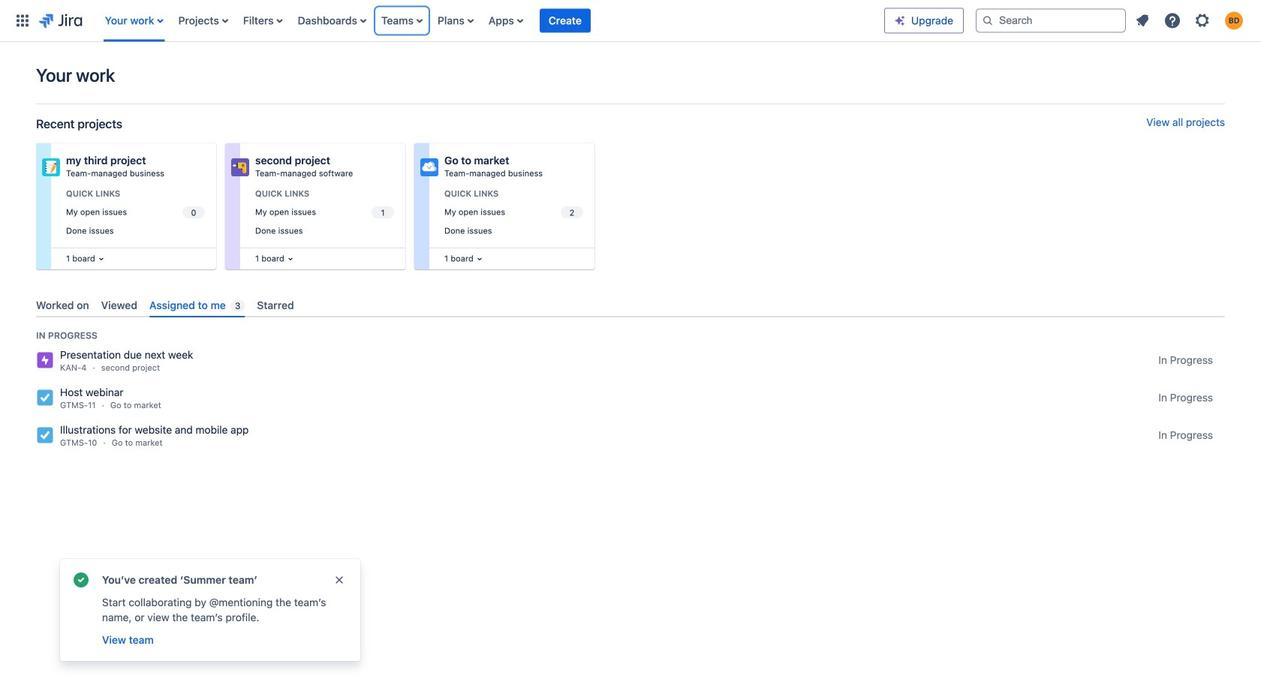 Task type: locate. For each thing, give the bounding box(es) containing it.
list
[[97, 0, 885, 42], [1130, 7, 1253, 34]]

None search field
[[977, 9, 1127, 33]]

primary element
[[9, 0, 885, 42]]

notifications image
[[1134, 12, 1152, 30]]

banner
[[0, 0, 1262, 42]]

0 horizontal spatial list
[[97, 0, 885, 42]]

tab list
[[30, 294, 1226, 318]]

1 horizontal spatial list
[[1130, 7, 1253, 34]]

list item
[[540, 0, 591, 42]]

jira image
[[39, 12, 82, 30], [39, 12, 82, 30]]

help image
[[1164, 12, 1182, 30]]



Task type: vqa. For each thing, say whether or not it's contained in the screenshot.
SUCCESS 'icon'
yes



Task type: describe. For each thing, give the bounding box(es) containing it.
Search field
[[977, 9, 1127, 33]]

search image
[[983, 15, 995, 27]]

your profile and settings image
[[1226, 12, 1244, 30]]

dismiss image
[[334, 575, 346, 587]]

settings image
[[1194, 12, 1212, 30]]

success image
[[72, 572, 90, 590]]

appswitcher icon image
[[14, 12, 32, 30]]



